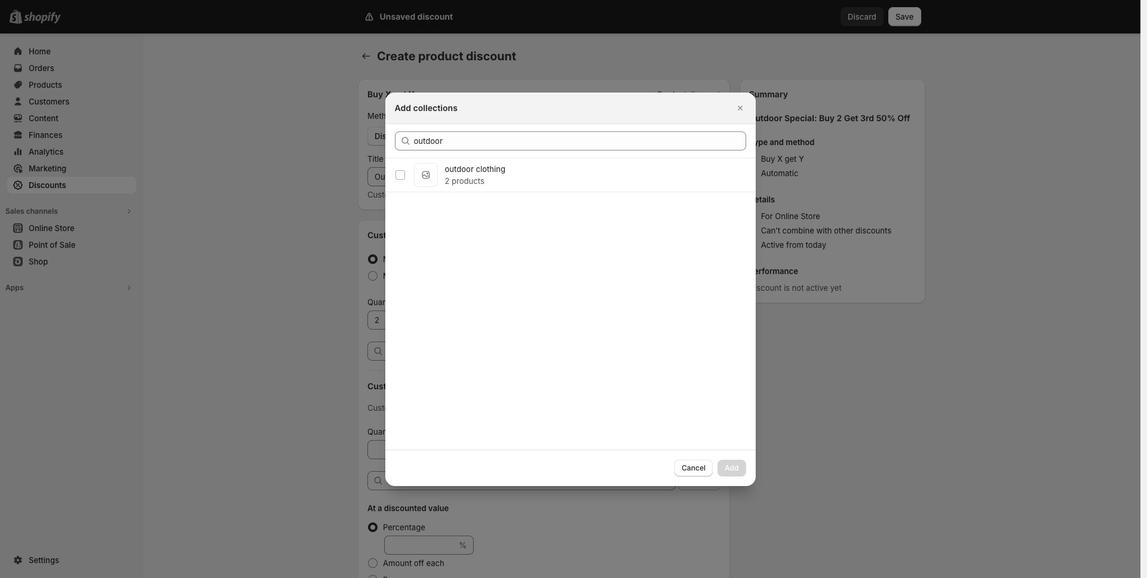 Task type: locate. For each thing, give the bounding box(es) containing it.
shopify image
[[24, 12, 61, 24]]

dialog
[[0, 92, 1141, 486]]



Task type: describe. For each thing, give the bounding box(es) containing it.
Search collections text field
[[414, 131, 746, 150]]



Task type: vqa. For each thing, say whether or not it's contained in the screenshot.
Online Store's Store
no



